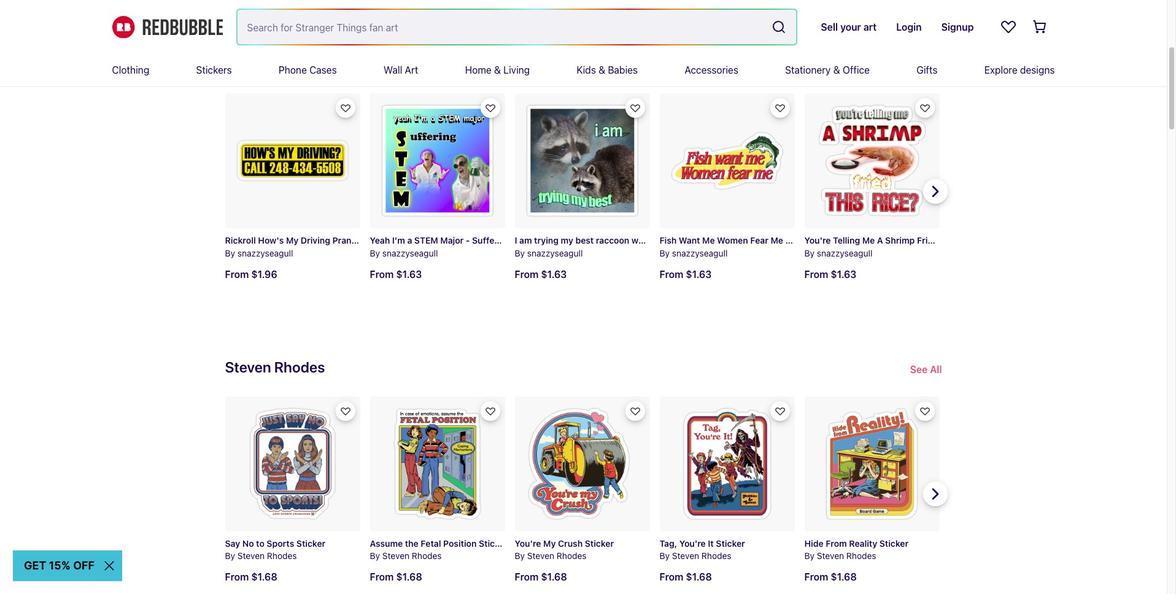 Task type: vqa. For each thing, say whether or not it's contained in the screenshot.
Hide From Reality Sticker By Steven Rhodes
yes



Task type: locate. For each thing, give the bounding box(es) containing it.
sticker right the meme
[[696, 235, 725, 246]]

from $1.63 for am
[[515, 269, 567, 280]]

$1.68 down say no to sports sticker by steven rhodes
[[251, 572, 277, 583]]

from $1.63 for want
[[660, 269, 712, 280]]

sports
[[267, 538, 294, 549]]

say no to sports sticker by steven rhodes
[[225, 538, 326, 561]]

my right how's on the top of the page
[[286, 235, 299, 246]]

4 $1.63 from the left
[[831, 269, 857, 280]]

$1.63 for am
[[541, 269, 567, 280]]

i am trying my best raccoon word art meme sticker by snazzyseagull
[[515, 235, 725, 258]]

you're
[[805, 235, 831, 246], [515, 538, 541, 549], [680, 538, 706, 549]]

sticker right crush
[[585, 538, 614, 549]]

& left office
[[834, 64, 840, 76]]

home
[[465, 64, 492, 76]]

1 $1.68 from the left
[[251, 572, 277, 583]]

sticker
[[464, 235, 493, 246], [513, 235, 542, 246], [696, 235, 725, 246], [786, 235, 815, 246], [1044, 235, 1073, 246], [296, 538, 326, 549], [479, 538, 508, 549], [585, 538, 614, 549], [716, 538, 745, 549], [880, 538, 909, 549]]

sticker inside you're telling me a shrimp fried this rice? dad joke pun sticker by snazzyseagull
[[1044, 235, 1073, 246]]

from $1.68 for my
[[515, 572, 567, 583]]

the
[[405, 538, 419, 549]]

from $1.68 down hide
[[805, 572, 857, 583]]

fish want me women fear me sticker by snazzyseagull
[[660, 235, 815, 258]]

sticker inside 'fish want me women fear me sticker by snazzyseagull'
[[786, 235, 815, 246]]

None field
[[237, 10, 797, 44]]

suffering
[[472, 235, 511, 246]]

sticker inside say no to sports sticker by steven rhodes
[[296, 538, 326, 549]]

$1.68 for no
[[251, 572, 277, 583]]

from $1.63 down i'm
[[370, 269, 422, 280]]

accessories
[[685, 64, 739, 76]]

sticker right major
[[464, 235, 493, 246]]

best
[[576, 235, 594, 246]]

& left living
[[494, 64, 501, 76]]

you're for $1.63
[[805, 235, 831, 246]]

0 horizontal spatial my
[[286, 235, 299, 246]]

me
[[703, 235, 715, 246], [771, 235, 784, 246], [863, 235, 875, 246]]

stickers
[[196, 64, 232, 76]]

4 $1.68 from the left
[[686, 572, 712, 583]]

4 from $1.68 from the left
[[660, 572, 712, 583]]

babies
[[608, 64, 638, 76]]

my
[[561, 235, 573, 246]]

from $1.63 down telling
[[805, 269, 857, 280]]

hide
[[805, 538, 824, 549]]

3 from $1.63 from the left
[[660, 269, 712, 280]]

kids
[[577, 64, 596, 76]]

me inside you're telling me a shrimp fried this rice? dad joke pun sticker by snazzyseagull
[[863, 235, 875, 246]]

0 horizontal spatial me
[[703, 235, 715, 246]]

&
[[494, 64, 501, 76], [599, 64, 606, 76], [834, 64, 840, 76]]

sticker right it on the bottom right of page
[[716, 538, 745, 549]]

0 vertical spatial my
[[286, 235, 299, 246]]

$1.68
[[251, 572, 277, 583], [396, 572, 422, 583], [541, 572, 567, 583], [686, 572, 712, 583], [831, 572, 857, 583]]

me right want
[[703, 235, 715, 246]]

sticker right position
[[479, 538, 508, 549]]

my inside rickroll how's my driving prank call number transparent sticker by snazzyseagull
[[286, 235, 299, 246]]

word
[[632, 235, 652, 246]]

1 horizontal spatial you're
[[680, 538, 706, 549]]

4 from $1.63 from the left
[[805, 269, 857, 280]]

shrimp
[[886, 235, 915, 246]]

snazzyseagull
[[225, 55, 319, 72], [237, 248, 293, 258], [382, 248, 438, 258], [527, 248, 583, 258], [672, 248, 728, 258], [817, 248, 873, 258]]

from
[[225, 269, 249, 280], [370, 269, 394, 280], [515, 269, 539, 280], [660, 269, 684, 280], [805, 269, 829, 280], [826, 538, 847, 549], [225, 572, 249, 583], [370, 572, 394, 583], [515, 572, 539, 583], [660, 572, 684, 583], [805, 572, 829, 583]]

$1.63 down trying
[[541, 269, 567, 280]]

fear
[[750, 235, 769, 246]]

a
[[877, 235, 883, 246]]

gifts link
[[917, 54, 938, 86]]

1 from $1.63 from the left
[[370, 269, 422, 280]]

from $1.68
[[225, 572, 277, 583], [370, 572, 422, 583], [515, 572, 567, 583], [660, 572, 712, 583], [805, 572, 857, 583]]

2 from $1.63 from the left
[[515, 269, 567, 280]]

you're left telling
[[805, 235, 831, 246]]

call
[[359, 235, 374, 246]]

me right fear
[[771, 235, 784, 246]]

by inside you're my crush sticker by steven rhodes
[[515, 551, 525, 561]]

$1.63
[[396, 269, 422, 280], [541, 269, 567, 280], [686, 269, 712, 280], [831, 269, 857, 280]]

from $1.68 down assume
[[370, 572, 422, 583]]

my inside you're my crush sticker by steven rhodes
[[543, 538, 556, 549]]

rhodes
[[274, 358, 325, 376], [267, 551, 297, 561], [412, 551, 442, 561], [557, 551, 587, 561], [702, 551, 732, 561], [847, 551, 877, 561]]

0 horizontal spatial &
[[494, 64, 501, 76]]

designs
[[1020, 64, 1055, 76]]

1 horizontal spatial &
[[599, 64, 606, 76]]

3 & from the left
[[834, 64, 840, 76]]

3 $1.63 from the left
[[686, 269, 712, 280]]

$1.63 down the a
[[396, 269, 422, 280]]

steven
[[225, 358, 271, 376], [237, 551, 265, 561], [382, 551, 410, 561], [527, 551, 555, 561], [672, 551, 699, 561], [817, 551, 844, 561]]

from $1.63 down trying
[[515, 269, 567, 280]]

sticker inside rickroll how's my driving prank call number transparent sticker by snazzyseagull
[[464, 235, 493, 246]]

0 horizontal spatial you're
[[515, 538, 541, 549]]

sticker right pun
[[1044, 235, 1073, 246]]

from $1.68 down no
[[225, 572, 277, 583]]

major
[[440, 235, 464, 246]]

menu bar
[[112, 54, 1055, 86]]

from $1.68 for the
[[370, 572, 422, 583]]

yeah
[[370, 235, 390, 246]]

from $1.63 for i'm
[[370, 269, 422, 280]]

$1.63 down want
[[686, 269, 712, 280]]

you're inside you're my crush sticker by steven rhodes
[[515, 538, 541, 549]]

living
[[504, 64, 530, 76]]

from for tag, you're it sticker by steven rhodes
[[660, 572, 684, 583]]

2 horizontal spatial you're
[[805, 235, 831, 246]]

fried
[[917, 235, 938, 246]]

1 & from the left
[[494, 64, 501, 76]]

$1.68 down hide from reality sticker by steven rhodes
[[831, 572, 857, 583]]

$1.68 down the on the left bottom
[[396, 572, 422, 583]]

by inside tag, you're it sticker by steven rhodes
[[660, 551, 670, 561]]

$1.63 down telling
[[831, 269, 857, 280]]

rickroll how's my driving prank call number transparent sticker by snazzyseagull
[[225, 235, 493, 258]]

sticker right sports
[[296, 538, 326, 549]]

3 from $1.68 from the left
[[515, 572, 567, 583]]

wall
[[384, 64, 402, 76]]

5 from $1.68 from the left
[[805, 572, 857, 583]]

rice?
[[960, 235, 983, 246]]

2 $1.63 from the left
[[541, 269, 567, 280]]

my
[[286, 235, 299, 246], [543, 538, 556, 549]]

1 vertical spatial my
[[543, 538, 556, 549]]

1 from $1.68 from the left
[[225, 572, 277, 583]]

by
[[225, 248, 235, 258], [370, 248, 380, 258], [515, 248, 525, 258], [660, 248, 670, 258], [805, 248, 815, 258], [225, 551, 235, 561], [370, 551, 380, 561], [515, 551, 525, 561], [660, 551, 670, 561], [805, 551, 815, 561]]

2 me from the left
[[771, 235, 784, 246]]

from for yeah i'm a stem major - suffering sticker by snazzyseagull
[[370, 269, 394, 280]]

driving
[[301, 235, 330, 246]]

from $1.68 down tag, you're it sticker by steven rhodes
[[660, 572, 712, 583]]

from $1.63
[[370, 269, 422, 280], [515, 269, 567, 280], [660, 269, 712, 280], [805, 269, 857, 280]]

phone
[[279, 64, 307, 76]]

say
[[225, 538, 240, 549]]

2 $1.68 from the left
[[396, 572, 422, 583]]

joke
[[1004, 235, 1023, 246]]

3 $1.68 from the left
[[541, 572, 567, 583]]

stem
[[414, 235, 438, 246]]

1 $1.63 from the left
[[396, 269, 422, 280]]

& for office
[[834, 64, 840, 76]]

me for fish
[[703, 235, 715, 246]]

sticker inside yeah i'm a stem major - suffering sticker by snazzyseagull
[[513, 235, 542, 246]]

snazzyseagull inside you're telling me a shrimp fried this rice? dad joke pun sticker by snazzyseagull
[[817, 248, 873, 258]]

& right the kids
[[599, 64, 606, 76]]

2 from $1.68 from the left
[[370, 572, 422, 583]]

you're for $1.68
[[515, 538, 541, 549]]

$1.63 for i'm
[[396, 269, 422, 280]]

from $1.96
[[225, 269, 277, 280]]

1 me from the left
[[703, 235, 715, 246]]

rickroll
[[225, 235, 256, 246]]

sticker right fear
[[786, 235, 815, 246]]

by inside hide from reality sticker by steven rhodes
[[805, 551, 815, 561]]

2 horizontal spatial &
[[834, 64, 840, 76]]

how's
[[258, 235, 284, 246]]

from $1.63 down want
[[660, 269, 712, 280]]

3 me from the left
[[863, 235, 875, 246]]

you're inside you're telling me a shrimp fried this rice? dad joke pun sticker by snazzyseagull
[[805, 235, 831, 246]]

by inside 'fish want me women fear me sticker by snazzyseagull'
[[660, 248, 670, 258]]

me left a
[[863, 235, 875, 246]]

from for fish want me women fear me sticker by snazzyseagull
[[660, 269, 684, 280]]

5 $1.68 from the left
[[831, 572, 857, 583]]

$1.68 for my
[[541, 572, 567, 583]]

1 horizontal spatial my
[[543, 538, 556, 549]]

by inside say no to sports sticker by steven rhodes
[[225, 551, 235, 561]]

you're left crush
[[515, 538, 541, 549]]

fetal
[[421, 538, 441, 549]]

reality
[[849, 538, 878, 549]]

from $1.68 down you're my crush sticker by steven rhodes
[[515, 572, 567, 583]]

you're left it on the bottom right of page
[[680, 538, 706, 549]]

1 horizontal spatial me
[[771, 235, 784, 246]]

sticker right reality
[[880, 538, 909, 549]]

my left crush
[[543, 538, 556, 549]]

sticker right suffering
[[513, 235, 542, 246]]

2 & from the left
[[599, 64, 606, 76]]

assume the fetal position  sticker by steven rhodes
[[370, 538, 508, 561]]

-
[[466, 235, 470, 246]]

from for assume the fetal position  sticker by steven rhodes
[[370, 572, 394, 583]]

kids & babies link
[[577, 54, 638, 86]]

menu bar containing clothing
[[112, 54, 1055, 86]]

$1.68 down tag, you're it sticker by steven rhodes
[[686, 572, 712, 583]]

steven inside assume the fetal position  sticker by steven rhodes
[[382, 551, 410, 561]]

2 horizontal spatial me
[[863, 235, 875, 246]]

home & living
[[465, 64, 530, 76]]

$1.68 down you're my crush sticker by steven rhodes
[[541, 572, 567, 583]]



Task type: describe. For each thing, give the bounding box(es) containing it.
clothing link
[[112, 54, 149, 86]]

snazzyseagull inside 'i am trying my best raccoon word art meme sticker by snazzyseagull'
[[527, 248, 583, 258]]

rhodes inside hide from reality sticker by steven rhodes
[[847, 551, 877, 561]]

steven inside tag, you're it sticker by steven rhodes
[[672, 551, 699, 561]]

$1.96
[[251, 269, 277, 280]]

from $1.63 for telling
[[805, 269, 857, 280]]

by inside rickroll how's my driving prank call number transparent sticker by snazzyseagull
[[225, 248, 235, 258]]

am
[[520, 235, 532, 246]]

fish
[[660, 235, 677, 246]]

cases
[[310, 64, 337, 76]]

art
[[655, 235, 666, 246]]

rhodes inside assume the fetal position  sticker by steven rhodes
[[412, 551, 442, 561]]

trying
[[534, 235, 559, 246]]

explore
[[985, 64, 1018, 76]]

snazzyseagull inside yeah i'm a stem major - suffering sticker by snazzyseagull
[[382, 248, 438, 258]]

number
[[377, 235, 410, 246]]

from for say no to sports sticker by steven rhodes
[[225, 572, 249, 583]]

& for babies
[[599, 64, 606, 76]]

i
[[515, 235, 517, 246]]

redbubble logo image
[[112, 16, 223, 38]]

raccoon
[[596, 235, 630, 246]]

office
[[843, 64, 870, 76]]

home & living link
[[465, 54, 530, 86]]

by inside you're telling me a shrimp fried this rice? dad joke pun sticker by snazzyseagull
[[805, 248, 815, 258]]

by inside 'i am trying my best raccoon word art meme sticker by snazzyseagull'
[[515, 248, 525, 258]]

no
[[242, 538, 254, 549]]

stationery & office
[[785, 64, 870, 76]]

me for you're
[[863, 235, 875, 246]]

crush
[[558, 538, 583, 549]]

rhodes inside tag, you're it sticker by steven rhodes
[[702, 551, 732, 561]]

clothing
[[112, 64, 149, 76]]

steven inside you're my crush sticker by steven rhodes
[[527, 551, 555, 561]]

snazzyseagull inside 'fish want me women fear me sticker by snazzyseagull'
[[672, 248, 728, 258]]

from for you're telling me a shrimp fried this rice? dad joke pun sticker by snazzyseagull
[[805, 269, 829, 280]]

accessories link
[[685, 54, 739, 86]]

pun
[[1025, 235, 1041, 246]]

from for i am trying my best raccoon word art meme sticker by snazzyseagull
[[515, 269, 539, 280]]

hide from reality sticker by steven rhodes
[[805, 538, 909, 561]]

from for hide from reality sticker by steven rhodes
[[805, 572, 829, 583]]

wall art
[[384, 64, 418, 76]]

rhodes inside you're my crush sticker by steven rhodes
[[557, 551, 587, 561]]

you're telling me a shrimp fried this rice? dad joke pun sticker by snazzyseagull
[[805, 235, 1073, 258]]

transparent
[[412, 235, 462, 246]]

stationery
[[785, 64, 831, 76]]

you're my crush sticker by steven rhodes
[[515, 538, 614, 561]]

a
[[407, 235, 412, 246]]

$1.63 for want
[[686, 269, 712, 280]]

telling
[[833, 235, 860, 246]]

from inside hide from reality sticker by steven rhodes
[[826, 538, 847, 549]]

position
[[443, 538, 477, 549]]

$1.68 for the
[[396, 572, 422, 583]]

women
[[717, 235, 748, 246]]

from for you're my crush sticker by steven rhodes
[[515, 572, 539, 583]]

from $1.68 for from
[[805, 572, 857, 583]]

explore designs link
[[985, 54, 1055, 86]]

art
[[405, 64, 418, 76]]

kids & babies
[[577, 64, 638, 76]]

tag,
[[660, 538, 677, 549]]

it
[[708, 538, 714, 549]]

yeah i'm a stem major - suffering sticker by snazzyseagull
[[370, 235, 542, 258]]

this
[[941, 235, 958, 246]]

sticker inside tag, you're it sticker by steven rhodes
[[716, 538, 745, 549]]

want
[[679, 235, 700, 246]]

stationery & office link
[[785, 54, 870, 86]]

$1.63 for telling
[[831, 269, 857, 280]]

you're inside tag, you're it sticker by steven rhodes
[[680, 538, 706, 549]]

steven inside hide from reality sticker by steven rhodes
[[817, 551, 844, 561]]

rhodes inside say no to sports sticker by steven rhodes
[[267, 551, 297, 561]]

by inside yeah i'm a stem major - suffering sticker by snazzyseagull
[[370, 248, 380, 258]]

tag, you're it sticker by steven rhodes
[[660, 538, 745, 561]]

from for rickroll how's my driving prank call number transparent sticker by snazzyseagull
[[225, 269, 249, 280]]

Search term search field
[[237, 10, 767, 44]]

gifts
[[917, 64, 938, 76]]

$1.68 for from
[[831, 572, 857, 583]]

snazzyseagull inside rickroll how's my driving prank call number transparent sticker by snazzyseagull
[[237, 248, 293, 258]]

steven inside say no to sports sticker by steven rhodes
[[237, 551, 265, 561]]

& for living
[[494, 64, 501, 76]]

from $1.68 for you're
[[660, 572, 712, 583]]

dad
[[985, 235, 1001, 246]]

i'm
[[392, 235, 405, 246]]

to
[[256, 538, 265, 549]]

sticker inside you're my crush sticker by steven rhodes
[[585, 538, 614, 549]]

phone cases
[[279, 64, 337, 76]]

steven rhodes
[[225, 358, 325, 376]]

prank
[[333, 235, 356, 246]]

explore designs
[[985, 64, 1055, 76]]

meme
[[669, 235, 694, 246]]

stickers link
[[196, 54, 232, 86]]

sticker inside 'i am trying my best raccoon word art meme sticker by snazzyseagull'
[[696, 235, 725, 246]]

wall art link
[[384, 54, 418, 86]]

sticker inside hide from reality sticker by steven rhodes
[[880, 538, 909, 549]]

$1.68 for you're
[[686, 572, 712, 583]]

from $1.68 for no
[[225, 572, 277, 583]]

sticker inside assume the fetal position  sticker by steven rhodes
[[479, 538, 508, 549]]

phone cases link
[[279, 54, 337, 86]]

by inside assume the fetal position  sticker by steven rhodes
[[370, 551, 380, 561]]

assume
[[370, 538, 403, 549]]



